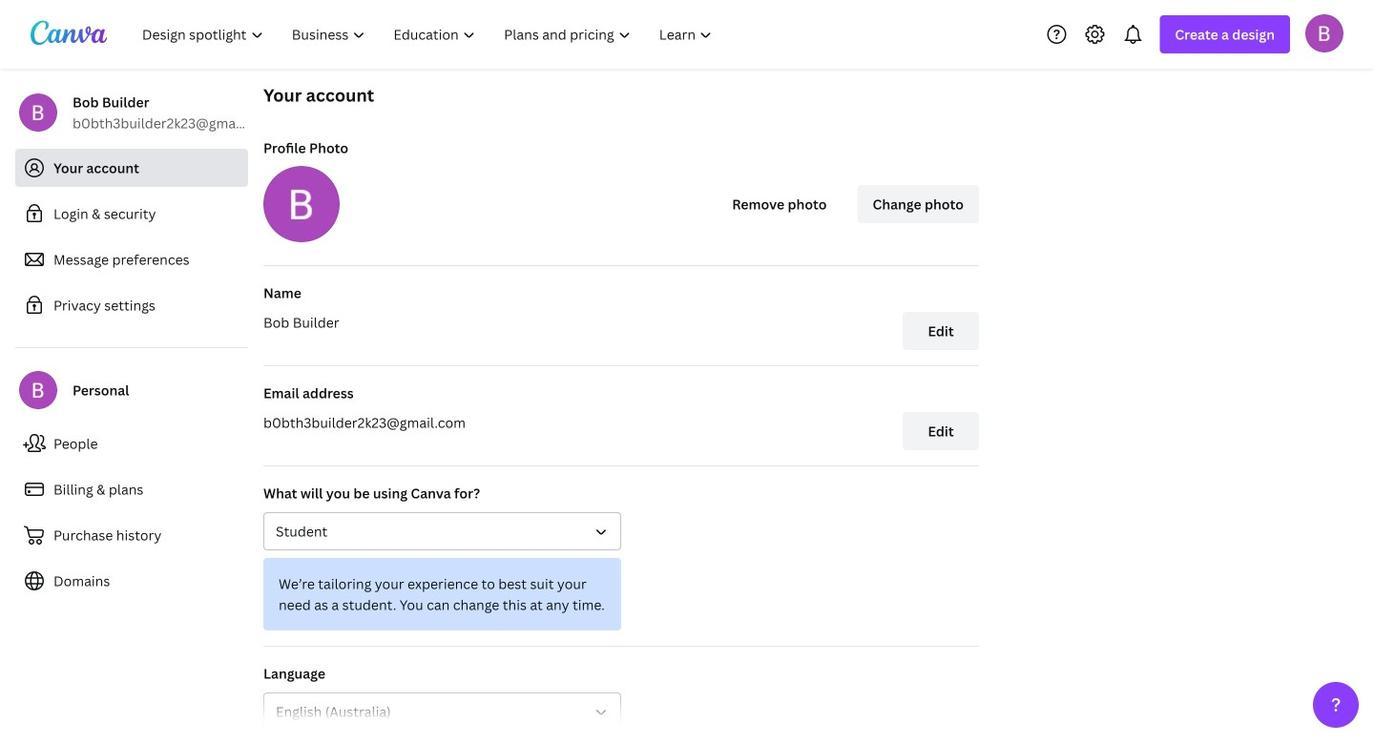 Task type: describe. For each thing, give the bounding box(es) containing it.
top level navigation element
[[130, 15, 728, 53]]

Language: English (Australia) button
[[263, 693, 621, 731]]



Task type: locate. For each thing, give the bounding box(es) containing it.
bob builder image
[[1305, 14, 1344, 52]]

None button
[[263, 512, 621, 551]]



Task type: vqa. For each thing, say whether or not it's contained in the screenshot.
Top level navigation element
yes



